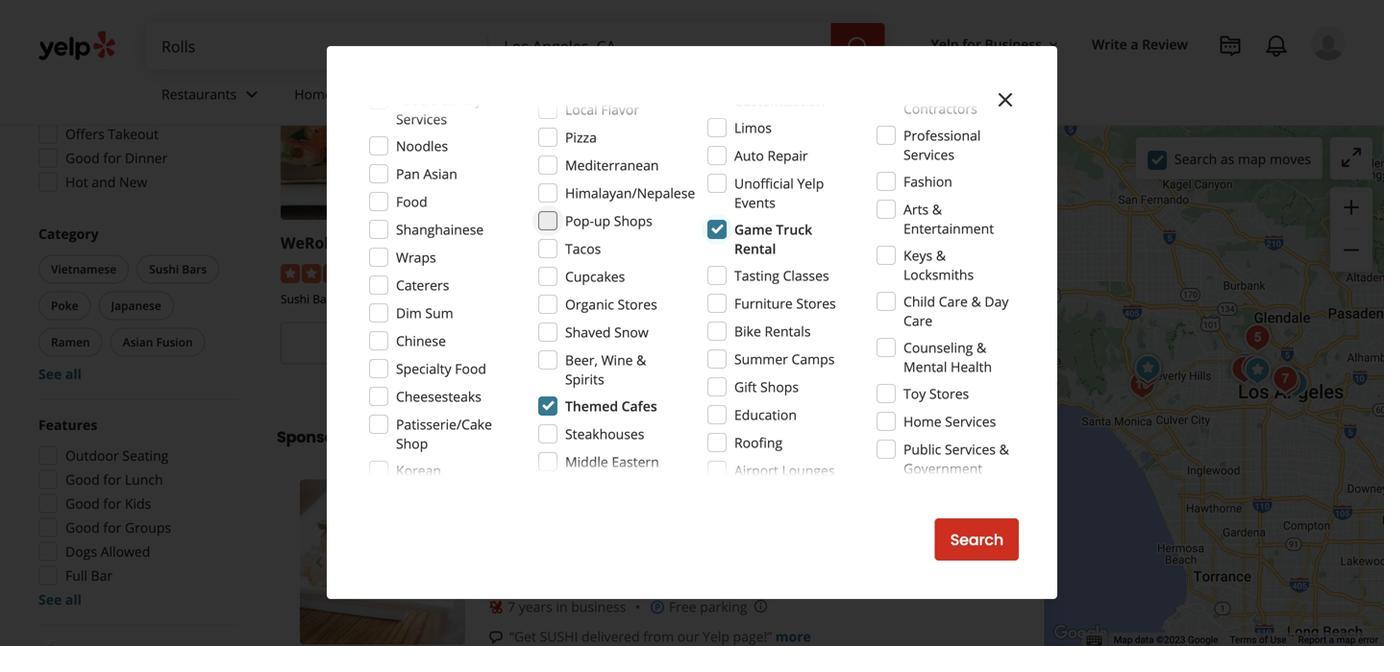 Task type: locate. For each thing, give the bounding box(es) containing it.
1 horizontal spatial order now
[[600, 333, 680, 355]]

1 auto from the top
[[734, 73, 764, 91]]

1 vertical spatial see all button
[[38, 591, 82, 609]]

1 horizontal spatial care
[[939, 293, 968, 311]]

1 order now from the left
[[356, 333, 435, 355]]

game
[[734, 221, 773, 239]]

a for write
[[1131, 35, 1139, 53]]

shaved
[[565, 323, 611, 342]]

until left 8:30
[[374, 365, 402, 384]]

0 vertical spatial see all
[[38, 365, 82, 384]]

stores down "am"
[[929, 385, 969, 403]]

0 vertical spatial roll call - koreatown image
[[1238, 352, 1277, 390]]

1 horizontal spatial yelp
[[797, 174, 824, 193]]

2 order now link from the left
[[526, 323, 755, 365]]

rental
[[734, 240, 776, 258]]

roll roll roll image
[[1227, 352, 1265, 390]]

japanese button
[[99, 292, 174, 321]]

sushi
[[540, 628, 578, 647]]

now up offers delivery
[[103, 53, 132, 71]]

"get
[[510, 628, 536, 647]]

2 see from the top
[[38, 591, 62, 609]]

2 offers from the top
[[65, 125, 104, 143]]

sushi down 4.6 star rating image
[[281, 291, 310, 307]]

1 vertical spatial chinese
[[396, 332, 446, 350]]

24 chevron down v2 image inside home services link
[[391, 83, 414, 106]]

shops up koreatown
[[614, 212, 653, 230]]

2 order from the left
[[600, 333, 643, 355]]

yelp down repair
[[797, 174, 824, 193]]

reviews) for hello fish
[[935, 263, 987, 281]]

0 horizontal spatial order
[[356, 333, 398, 355]]

home inside "business categories" element
[[294, 85, 333, 103]]

good for groups
[[65, 519, 171, 537]]

more
[[776, 628, 811, 647]]

open up sponsored results
[[335, 365, 371, 384]]

24 chevron down v2 image inside restaurants link
[[241, 83, 264, 106]]

1 horizontal spatial chinese
[[642, 291, 685, 307]]

1 horizontal spatial pm
[[436, 365, 456, 384]]

bars up fusion
[[182, 261, 207, 277]]

1 offers from the top
[[65, 77, 104, 95]]

kazunori | westwood image
[[1129, 354, 1167, 392]]

order now link up open until 8:30 pm
[[281, 323, 510, 365]]

1 see all from the top
[[38, 365, 82, 384]]

food up cheesesteaks
[[455, 360, 486, 378]]

good for good for groups
[[65, 519, 100, 537]]

roll call - koreatown link
[[526, 233, 685, 253]]

chinese inside search dialog
[[396, 332, 446, 350]]

0 vertical spatial home
[[294, 85, 333, 103]]

search left the as
[[1175, 150, 1217, 168]]

open up themed
[[580, 365, 616, 384]]

customization
[[734, 92, 825, 110]]

0 horizontal spatial home
[[294, 85, 333, 103]]

bars inside sushi bars button
[[182, 261, 207, 277]]

camps
[[792, 350, 835, 369]]

bars, up snow
[[612, 291, 639, 307]]

1 horizontal spatial asian
[[423, 165, 457, 183]]

airport
[[734, 462, 778, 480]]

good for dinner
[[65, 149, 168, 167]]

our
[[678, 628, 699, 647]]

good up "dogs"
[[65, 519, 100, 537]]

reviews) right (580
[[690, 263, 742, 281]]

1 vertical spatial auto
[[734, 147, 764, 165]]

see all button for features
[[38, 591, 82, 609]]

0 horizontal spatial until
[[374, 365, 402, 384]]

4.2 star rating image
[[770, 264, 874, 284]]

terms of use link
[[1230, 635, 1287, 647]]

1 vertical spatial bars
[[877, 291, 902, 307]]

pm right 5:26
[[166, 53, 186, 71]]

delivery for food delivery services
[[431, 91, 482, 109]]

now
[[103, 53, 132, 71], [402, 333, 435, 355], [647, 333, 680, 355], [892, 333, 925, 355]]

services inside "business categories" element
[[336, 85, 387, 103]]

bars, down 4.6 star rating image
[[313, 291, 340, 307]]

for left business
[[962, 35, 981, 53]]

services up noodles at the left of the page
[[396, 110, 447, 128]]

until left "8:45"
[[619, 365, 647, 384]]

4.6
[[392, 263, 411, 281]]

mediterranean
[[565, 156, 659, 174]]

2 horizontal spatial stores
[[929, 385, 969, 403]]

offers for offers delivery
[[65, 77, 104, 95]]

for for groups
[[103, 519, 121, 537]]

2 see all from the top
[[38, 591, 82, 609]]

group containing suggested
[[33, 22, 238, 198]]

until left '2:00'
[[864, 365, 892, 384]]

health
[[951, 358, 992, 376]]

asian inside "button"
[[123, 335, 153, 350]]

4 good from the top
[[65, 519, 100, 537]]

full
[[65, 567, 87, 585]]

care down locksmiths
[[939, 293, 968, 311]]

0 vertical spatial asian
[[423, 165, 457, 183]]

1 horizontal spatial japanese,
[[526, 291, 577, 307]]

japanese, sushi bars, chinese
[[526, 291, 685, 307]]

roll call - koreatown image
[[1238, 352, 1277, 390], [300, 480, 465, 646]]

counseling
[[904, 339, 973, 357]]

3 24 chevron down v2 image from the left
[[624, 83, 647, 106]]

eastern
[[612, 453, 659, 472]]

0 horizontal spatial order now
[[356, 333, 435, 355]]

child care & day care
[[904, 293, 1009, 330]]

stores down classes
[[796, 295, 836, 313]]

delivered
[[582, 628, 640, 647]]

2 order now from the left
[[600, 333, 680, 355]]

0 horizontal spatial asian
[[123, 335, 153, 350]]

0 vertical spatial search
[[1175, 150, 1217, 168]]

reviews) right (43
[[438, 263, 489, 281]]

sushi down cupcakes
[[580, 291, 609, 307]]

0 vertical spatial all
[[65, 365, 82, 384]]

1 vertical spatial offers
[[65, 125, 104, 143]]

& inside counseling & mental health
[[977, 339, 987, 357]]

group
[[33, 22, 238, 198], [1330, 187, 1373, 272], [35, 224, 238, 384], [33, 416, 238, 610]]

1 horizontal spatial order now link
[[526, 323, 755, 365]]

1 horizontal spatial map
[[1337, 635, 1356, 647]]

now for weroll nori
[[402, 333, 435, 355]]

services down 'professional'
[[904, 146, 955, 164]]

3 order now from the left
[[845, 333, 925, 355]]

auto
[[734, 73, 764, 91], [734, 147, 764, 165]]

1 horizontal spatial a
[[1329, 635, 1334, 647]]

for inside button
[[962, 35, 981, 53]]

& right arts
[[932, 200, 942, 219]]

weroll
[[281, 233, 334, 253]]

& inside public services & government
[[999, 441, 1009, 459]]

0 vertical spatial auto
[[734, 73, 764, 91]]

16 chevron down v2 image
[[1046, 37, 1061, 53]]

nori
[[338, 233, 371, 253]]

keys & locksmiths
[[904, 247, 974, 284]]

0 horizontal spatial bars,
[[313, 291, 340, 307]]

2 horizontal spatial order now
[[845, 333, 925, 355]]

japanese, left the fast
[[343, 291, 394, 307]]

2 auto from the top
[[734, 147, 764, 165]]

2 all from the top
[[65, 591, 82, 609]]

unofficial yelp events
[[734, 174, 824, 212]]

asian fusion button
[[110, 328, 205, 357]]

california rock'n sushi - los angeles image
[[1225, 351, 1263, 389]]

roll call - koreatown
[[526, 233, 685, 253]]

yelp right our
[[703, 628, 730, 647]]

2 horizontal spatial until
[[864, 365, 892, 384]]

search button
[[935, 519, 1019, 561]]

for down the offers takeout
[[103, 149, 121, 167]]

a for report
[[1329, 635, 1334, 647]]

1 vertical spatial map
[[1337, 635, 1356, 647]]

order now link up open until 8:45 pm
[[526, 323, 755, 365]]

see all button
[[38, 365, 82, 384], [38, 591, 82, 609]]

& right wine
[[637, 351, 646, 370]]

1 vertical spatial asian
[[123, 335, 153, 350]]

1 vertical spatial home
[[904, 413, 942, 431]]

caterers
[[396, 276, 449, 295]]

0 vertical spatial chinese
[[642, 291, 685, 307]]

a right report on the right bottom of the page
[[1329, 635, 1334, 647]]

search for search
[[950, 530, 1004, 551]]

see for category
[[38, 365, 62, 384]]

good up hot
[[65, 149, 100, 167]]

tasting
[[734, 267, 780, 285]]

good for good for kids
[[65, 495, 100, 513]]

order now up open until 8:30 pm
[[356, 333, 435, 355]]

food up noodles at the left of the page
[[396, 91, 428, 109]]

3 reviews) from the left
[[935, 263, 987, 281]]

pm right "8:45"
[[681, 365, 701, 384]]

cafes
[[622, 397, 657, 416]]

chinese up specialty
[[396, 332, 446, 350]]

all down full
[[65, 591, 82, 609]]

2 horizontal spatial pm
[[681, 365, 701, 384]]

1 horizontal spatial reviews)
[[690, 263, 742, 281]]

1 order now link from the left
[[281, 323, 510, 365]]

1 vertical spatial shops
[[760, 378, 799, 397]]

1 horizontal spatial 24 chevron down v2 image
[[391, 83, 414, 106]]

auto for auto customization
[[734, 73, 764, 91]]

1 horizontal spatial roll call - koreatown image
[[1238, 352, 1277, 390]]

0 vertical spatial a
[[1131, 35, 1139, 53]]

1 horizontal spatial open
[[335, 365, 371, 384]]

all down ramen button
[[65, 365, 82, 384]]

1 horizontal spatial home
[[904, 413, 942, 431]]

0 vertical spatial offers
[[65, 77, 104, 95]]

auto inside auto customization
[[734, 73, 764, 91]]

1 vertical spatial yelp
[[797, 174, 824, 193]]

1 vertical spatial care
[[904, 312, 933, 330]]

good down good for lunch
[[65, 495, 100, 513]]

zoom out image
[[1340, 239, 1363, 262]]

now up "8:45"
[[647, 333, 680, 355]]

0 horizontal spatial care
[[904, 312, 933, 330]]

1 see all button from the top
[[38, 365, 82, 384]]

map right the as
[[1238, 150, 1266, 168]]

pm for weroll nori
[[436, 365, 456, 384]]

0 horizontal spatial yelp
[[703, 628, 730, 647]]

dogs allowed
[[65, 543, 150, 561]]

asian
[[423, 165, 457, 183], [123, 335, 153, 350]]

0 horizontal spatial roll call - koreatown image
[[300, 480, 465, 646]]

search inside search button
[[950, 530, 1004, 551]]

24 chevron down v2 image right the restaurants
[[241, 83, 264, 106]]

now up the mental
[[892, 333, 925, 355]]

auto down 'limos'
[[734, 147, 764, 165]]

1 vertical spatial a
[[1329, 635, 1334, 647]]

0 horizontal spatial bars
[[182, 261, 207, 277]]

shops down summer camps
[[760, 378, 799, 397]]

0 horizontal spatial reviews)
[[438, 263, 489, 281]]

hello fish image
[[1225, 348, 1263, 386]]

2 horizontal spatial 24 chevron down v2 image
[[624, 83, 647, 106]]

1 vertical spatial home services
[[904, 413, 996, 431]]

2 good from the top
[[65, 471, 100, 489]]

delivery inside food delivery services
[[431, 91, 482, 109]]

0 horizontal spatial stores
[[618, 296, 657, 314]]

& up health
[[977, 339, 987, 357]]

stores for furniture stores
[[796, 295, 836, 313]]

services
[[336, 85, 387, 103], [396, 110, 447, 128], [904, 146, 955, 164], [945, 413, 996, 431], [945, 441, 996, 459]]

map
[[1114, 635, 1133, 647]]

gift shops
[[734, 378, 799, 397]]

1 horizontal spatial delivery
[[431, 91, 482, 109]]

for down good for lunch
[[103, 495, 121, 513]]

0 vertical spatial home services
[[294, 85, 387, 103]]

organic
[[565, 296, 614, 314]]

order now up until 2:00 am
[[845, 333, 925, 355]]

a right the write
[[1131, 35, 1139, 53]]

reviews) for weroll nori
[[438, 263, 489, 281]]

for for kids
[[103, 495, 121, 513]]

open until 8:30 pm
[[335, 365, 456, 384]]

see all down ramen button
[[38, 365, 82, 384]]

beer,
[[565, 351, 598, 370]]

until for nori
[[374, 365, 402, 384]]

& right public
[[999, 441, 1009, 459]]

1 horizontal spatial order
[[600, 333, 643, 355]]

offers down open now 5:26 pm
[[65, 77, 104, 95]]

2 see all button from the top
[[38, 591, 82, 609]]

0 horizontal spatial pm
[[166, 53, 186, 71]]

1 horizontal spatial home services
[[904, 413, 996, 431]]

chinese down (580
[[642, 291, 685, 307]]

offers up good for dinner
[[65, 125, 104, 143]]

open down suggested
[[65, 53, 100, 71]]

4.2
[[882, 263, 901, 281]]

free parking
[[669, 599, 747, 617]]

good down outdoor
[[65, 471, 100, 489]]

zoom in image
[[1340, 196, 1363, 219]]

1 vertical spatial see
[[38, 591, 62, 609]]

stores up snow
[[618, 296, 657, 314]]

order now link up until 2:00 am
[[770, 323, 1000, 365]]

a
[[1131, 35, 1139, 53], [1329, 635, 1334, 647]]

24 chevron down v2 image for restaurants
[[241, 83, 264, 106]]

see all for features
[[38, 591, 82, 609]]

for for dinner
[[103, 149, 121, 167]]

1 horizontal spatial stores
[[796, 295, 836, 313]]

day
[[985, 293, 1009, 311]]

1 order from the left
[[356, 333, 398, 355]]

hello fish
[[770, 233, 845, 253]]

24 chevron down v2 image right local
[[624, 83, 647, 106]]

map left error at the right
[[1337, 635, 1356, 647]]

1 good from the top
[[65, 149, 100, 167]]

see all button down full
[[38, 591, 82, 609]]

1 reviews) from the left
[[438, 263, 489, 281]]

16 years in business v2 image
[[488, 600, 504, 616]]

see all button for category
[[38, 365, 82, 384]]

for up "good for kids"
[[103, 471, 121, 489]]

2 24 chevron down v2 image from the left
[[391, 83, 414, 106]]

pm for roll call - koreatown
[[681, 365, 701, 384]]

for for lunch
[[103, 471, 121, 489]]

2 horizontal spatial order now link
[[770, 323, 1000, 365]]

0 horizontal spatial 24 chevron down v2 image
[[241, 83, 264, 106]]

3 good from the top
[[65, 495, 100, 513]]

now up specialty
[[402, 333, 435, 355]]

& left day
[[971, 293, 981, 311]]

2 horizontal spatial reviews)
[[935, 263, 987, 281]]

bars
[[182, 261, 207, 277], [877, 291, 902, 307]]

1 bars, from the left
[[313, 291, 340, 307]]

2 vertical spatial yelp
[[703, 628, 730, 647]]

patisserie/cake shop
[[396, 416, 492, 453]]

2 horizontal spatial order
[[845, 333, 888, 355]]

yelp inside the unofficial yelp events
[[797, 174, 824, 193]]

0 horizontal spatial order now link
[[281, 323, 510, 365]]

care down child at the right
[[904, 312, 933, 330]]

2 reviews) from the left
[[690, 263, 742, 281]]

0 vertical spatial yelp
[[931, 35, 959, 53]]

pizza
[[565, 128, 597, 147]]

organic stores
[[565, 296, 657, 314]]

search dialog
[[0, 0, 1384, 647]]

2:00
[[895, 365, 922, 384]]

sushi up japanese
[[149, 261, 179, 277]]

asian right pan
[[423, 165, 457, 183]]

24 chevron down v2 image up noodles at the left of the page
[[391, 83, 414, 106]]

yelp up general
[[931, 35, 959, 53]]

0 horizontal spatial home services
[[294, 85, 387, 103]]

until 2:00 am
[[864, 365, 946, 384]]

education
[[734, 406, 797, 424]]

0 horizontal spatial japanese,
[[343, 291, 394, 307]]

services inside food delivery services
[[396, 110, 447, 128]]

1 vertical spatial search
[[950, 530, 1004, 551]]

dim
[[396, 304, 422, 323]]

yelp
[[931, 35, 959, 53], [797, 174, 824, 193], [703, 628, 730, 647]]

auto up the customization at the top of the page
[[734, 73, 764, 91]]

see all button down ramen button
[[38, 365, 82, 384]]

3 order now link from the left
[[770, 323, 1000, 365]]

california roll factory image
[[1123, 366, 1162, 405]]

1 horizontal spatial bars,
[[612, 291, 639, 307]]

reviews)
[[438, 263, 489, 281], [690, 263, 742, 281], [935, 263, 987, 281]]

delivery down open now 5:26 pm
[[108, 77, 159, 95]]

None search field
[[146, 23, 889, 69]]

order now up open until 8:45 pm
[[600, 333, 680, 355]]

all for category
[[65, 365, 82, 384]]

terms of use
[[1230, 635, 1287, 647]]

home
[[294, 85, 333, 103], [904, 413, 942, 431]]

0 vertical spatial shops
[[614, 212, 653, 230]]

report
[[1298, 635, 1327, 647]]

2 horizontal spatial yelp
[[931, 35, 959, 53]]

auto for auto repair
[[734, 147, 764, 165]]

pm up cheesesteaks
[[436, 365, 456, 384]]

bars down 4.2
[[877, 291, 902, 307]]

poke
[[51, 298, 78, 314]]

search down government
[[950, 530, 1004, 551]]

1 vertical spatial all
[[65, 591, 82, 609]]

open now 5:26 pm
[[65, 53, 186, 71]]

1 horizontal spatial until
[[619, 365, 647, 384]]

map region
[[881, 0, 1384, 647]]

24 chevron down v2 image
[[241, 83, 264, 106], [391, 83, 414, 106], [624, 83, 647, 106]]

1 horizontal spatial search
[[1175, 150, 1217, 168]]

2 until from the left
[[619, 365, 647, 384]]

1 vertical spatial see all
[[38, 591, 82, 609]]

0 vertical spatial map
[[1238, 150, 1266, 168]]

delivery up noodles at the left of the page
[[431, 91, 482, 109]]

0 horizontal spatial map
[[1238, 150, 1266, 168]]

new
[[119, 173, 147, 191]]

1 until from the left
[[374, 365, 402, 384]]

0 vertical spatial bars
[[182, 261, 207, 277]]

0 vertical spatial see all button
[[38, 365, 82, 384]]

2 horizontal spatial open
[[580, 365, 616, 384]]

auto repair
[[734, 147, 808, 165]]

see all down full
[[38, 591, 82, 609]]

asian down japanese 'button'
[[123, 335, 153, 350]]

notifications image
[[1265, 35, 1288, 58]]

16 parking v2 image
[[650, 600, 665, 616]]

report a map error
[[1298, 635, 1379, 647]]

dinner
[[125, 149, 168, 167]]

0 horizontal spatial delivery
[[108, 77, 159, 95]]

for down "good for kids"
[[103, 519, 121, 537]]

classes
[[783, 267, 829, 285]]

©2023
[[1157, 635, 1186, 647]]

chinese
[[642, 291, 685, 307], [396, 332, 446, 350]]

japanese, down 4.3 star rating image
[[526, 291, 577, 307]]

8:45
[[651, 365, 677, 384]]

1 japanese, from the left
[[343, 291, 394, 307]]

3 order from the left
[[845, 333, 888, 355]]

services up government
[[945, 441, 996, 459]]

patisserie/cake
[[396, 416, 492, 434]]

(43
[[415, 263, 434, 281]]

order
[[356, 333, 398, 355], [600, 333, 643, 355], [845, 333, 888, 355]]

0 horizontal spatial shops
[[614, 212, 653, 230]]

1 all from the top
[[65, 365, 82, 384]]

0 horizontal spatial search
[[950, 530, 1004, 551]]

0 vertical spatial see
[[38, 365, 62, 384]]

0 horizontal spatial a
[[1131, 35, 1139, 53]]

reviews) up child care & day care
[[935, 263, 987, 281]]

0 horizontal spatial chinese
[[396, 332, 446, 350]]

info icon image
[[753, 599, 769, 615], [753, 599, 769, 615]]

0 vertical spatial care
[[939, 293, 968, 311]]

home services inside search dialog
[[904, 413, 996, 431]]

1 24 chevron down v2 image from the left
[[241, 83, 264, 106]]

slideshow element
[[300, 480, 465, 646]]

& up locksmiths
[[936, 247, 946, 265]]

arts
[[904, 200, 929, 219]]

events
[[734, 194, 776, 212]]

services left food delivery services
[[336, 85, 387, 103]]

locksmiths
[[904, 266, 974, 284]]

1 see from the top
[[38, 365, 62, 384]]

home services inside "business categories" element
[[294, 85, 387, 103]]



Task type: vqa. For each thing, say whether or not it's contained in the screenshot.
middle routine
no



Task type: describe. For each thing, give the bounding box(es) containing it.
write a review
[[1092, 35, 1188, 53]]

order now for roll call - koreatown
[[600, 333, 680, 355]]

groups
[[125, 519, 171, 537]]

map for error
[[1337, 635, 1356, 647]]

roll
[[526, 233, 555, 253]]

food inside food delivery services
[[396, 91, 428, 109]]

& inside 'arts & entertainment'
[[932, 200, 942, 219]]

offers delivery
[[65, 77, 159, 95]]

now for roll call - koreatown
[[647, 333, 680, 355]]

spirits
[[565, 371, 604, 389]]

see all for category
[[38, 365, 82, 384]]

shanghainese
[[396, 221, 484, 239]]

close image
[[994, 88, 1017, 112]]

home services link
[[279, 69, 429, 125]]

food right the fast
[[422, 291, 449, 307]]

delivery for offers delivery
[[108, 77, 159, 95]]

professional services
[[904, 126, 981, 164]]

lunch
[[125, 471, 163, 489]]

wraps, salad, sushi bars
[[770, 291, 902, 307]]

full bar
[[65, 567, 113, 585]]

auto customization
[[734, 73, 825, 110]]

good for lunch
[[65, 471, 163, 489]]

general contractors
[[904, 80, 977, 118]]

salad,
[[811, 291, 843, 307]]

24 chevron down v2 image
[[533, 83, 556, 106]]

1 horizontal spatial bars
[[877, 291, 902, 307]]

business categories element
[[146, 69, 1346, 125]]

until for call
[[619, 365, 647, 384]]

features
[[38, 416, 97, 435]]

sushi bars
[[149, 261, 207, 277]]

pan
[[396, 165, 420, 183]]

order now link for roll call - koreatown
[[526, 323, 755, 365]]

tacos
[[565, 240, 601, 258]]

keyboard shortcuts image
[[1087, 637, 1102, 646]]

parking
[[700, 599, 747, 617]]

7
[[508, 599, 515, 617]]

expand map image
[[1340, 146, 1363, 169]]

order now link for hello fish
[[770, 323, 1000, 365]]

projects image
[[1219, 35, 1242, 58]]

furniture stores
[[734, 295, 836, 313]]

1 horizontal spatial shops
[[760, 378, 799, 397]]

lounges
[[782, 462, 835, 480]]

yelp inside button
[[931, 35, 959, 53]]

3 until from the left
[[864, 365, 892, 384]]

-
[[591, 233, 596, 253]]

good for good for lunch
[[65, 471, 100, 489]]

weroll nori image
[[1129, 350, 1167, 388]]

search for search as map moves
[[1175, 150, 1217, 168]]

more link
[[776, 628, 811, 647]]

sushi rush image
[[1266, 360, 1305, 399]]

group containing features
[[33, 416, 238, 610]]

(580
[[660, 263, 687, 281]]

error
[[1358, 635, 1379, 647]]

sushi right salad,
[[846, 291, 874, 307]]

furniture
[[734, 295, 793, 313]]

now inside group
[[103, 53, 132, 71]]

2 japanese, from the left
[[526, 291, 577, 307]]

stores for organic stores
[[618, 296, 657, 314]]

repair
[[768, 147, 808, 165]]

data
[[1135, 635, 1154, 647]]

offers for offers takeout
[[65, 125, 104, 143]]

0 horizontal spatial open
[[65, 53, 100, 71]]

food down pan
[[396, 193, 428, 211]]

16 info v2 image
[[423, 430, 439, 445]]

counseling & mental health
[[904, 339, 992, 376]]

asian inside search dialog
[[423, 165, 457, 183]]

16 speech v2 image
[[488, 631, 504, 646]]

airport lounges
[[734, 462, 835, 480]]

fish
[[814, 233, 845, 253]]

4.3 star rating image
[[526, 264, 629, 284]]

sushi bars, japanese, fast food
[[281, 291, 449, 307]]

specialty food
[[396, 360, 486, 378]]

rentals
[[765, 323, 811, 341]]

ramen
[[51, 335, 90, 350]]

years
[[519, 599, 553, 617]]

24 chevron down v2 image for home services
[[391, 83, 414, 106]]

yunomi handroll image
[[1276, 365, 1314, 404]]

open for weroll
[[335, 365, 371, 384]]

toy stores
[[904, 385, 969, 403]]

sōgo roll bar image
[[1238, 319, 1277, 358]]

tasting classes
[[734, 267, 829, 285]]

1 vertical spatial roll call - koreatown image
[[300, 480, 465, 646]]

bike
[[734, 323, 761, 341]]

am
[[925, 365, 946, 384]]

gift
[[734, 378, 757, 397]]

kazunori | dtla image
[[1268, 363, 1307, 402]]

shop
[[396, 435, 428, 453]]

4.6 (43 reviews)
[[392, 263, 489, 281]]

good for kids
[[65, 495, 151, 513]]

cheesesteaks
[[396, 388, 482, 406]]

restaurants link
[[146, 69, 279, 125]]

now for hello fish
[[892, 333, 925, 355]]

order for fish
[[845, 333, 888, 355]]

order for nori
[[356, 333, 398, 355]]

order now link for weroll nori
[[281, 323, 510, 365]]

services up public services & government
[[945, 413, 996, 431]]

beer, wine & spirits
[[565, 351, 646, 389]]

pop-up shops
[[565, 212, 653, 230]]

services inside professional services
[[904, 146, 955, 164]]

previous image
[[308, 551, 331, 574]]

public
[[904, 441, 941, 459]]

of
[[1259, 635, 1268, 647]]

review
[[1142, 35, 1188, 53]]

sushi inside sushi bars button
[[149, 261, 179, 277]]

8:30
[[406, 365, 432, 384]]

roofing
[[734, 434, 783, 452]]

4.6 star rating image
[[281, 264, 385, 284]]

search image
[[847, 36, 870, 59]]

2 bars, from the left
[[612, 291, 639, 307]]

fast
[[397, 291, 419, 307]]

open until 8:45 pm
[[580, 365, 701, 384]]

services inside public services & government
[[945, 441, 996, 459]]

poke button
[[38, 292, 91, 321]]

keys
[[904, 247, 933, 265]]

truck
[[776, 221, 812, 239]]

summer camps
[[734, 350, 835, 369]]

see for features
[[38, 591, 62, 609]]

themed cafes
[[565, 397, 657, 416]]

(531
[[904, 263, 932, 281]]

& inside keys & locksmiths
[[936, 247, 946, 265]]

allowed
[[101, 543, 150, 561]]

group containing category
[[35, 224, 238, 384]]

japanese
[[111, 298, 161, 314]]

local
[[565, 100, 598, 119]]

fashion
[[904, 173, 953, 191]]

from
[[643, 628, 674, 647]]

sponsored
[[277, 427, 360, 448]]

& inside beer, wine & spirits
[[637, 351, 646, 370]]

weroll nori image
[[1129, 350, 1167, 388]]

hot and new
[[65, 173, 147, 191]]

all for features
[[65, 591, 82, 609]]

home inside search dialog
[[904, 413, 942, 431]]

order now for weroll nori
[[356, 333, 435, 355]]

call
[[559, 233, 587, 253]]

order now for hello fish
[[845, 333, 925, 355]]

korean
[[396, 462, 441, 480]]

for for business
[[962, 35, 981, 53]]

general
[[904, 80, 953, 99]]

terms
[[1230, 635, 1257, 647]]

yelp for business
[[931, 35, 1042, 53]]

"get sushi delivered from our yelp page!" more
[[510, 628, 811, 647]]

professional
[[904, 126, 981, 145]]

google image
[[1049, 622, 1113, 647]]

good for good for dinner
[[65, 149, 100, 167]]

middle eastern
[[565, 453, 659, 472]]

map for moves
[[1238, 150, 1266, 168]]

takeout
[[108, 125, 159, 143]]

cupcakes
[[565, 268, 625, 286]]

takeout sushi and roll image
[[1236, 350, 1274, 388]]

local flavor
[[565, 100, 639, 119]]

user actions element
[[916, 24, 1373, 142]]

sponsored results
[[277, 427, 420, 448]]

& inside child care & day care
[[971, 293, 981, 311]]

ramen button
[[38, 328, 103, 357]]

order for call
[[600, 333, 643, 355]]

stores for toy stores
[[929, 385, 969, 403]]

page!"
[[733, 628, 772, 647]]

business
[[571, 599, 626, 617]]

open for roll
[[580, 365, 616, 384]]



